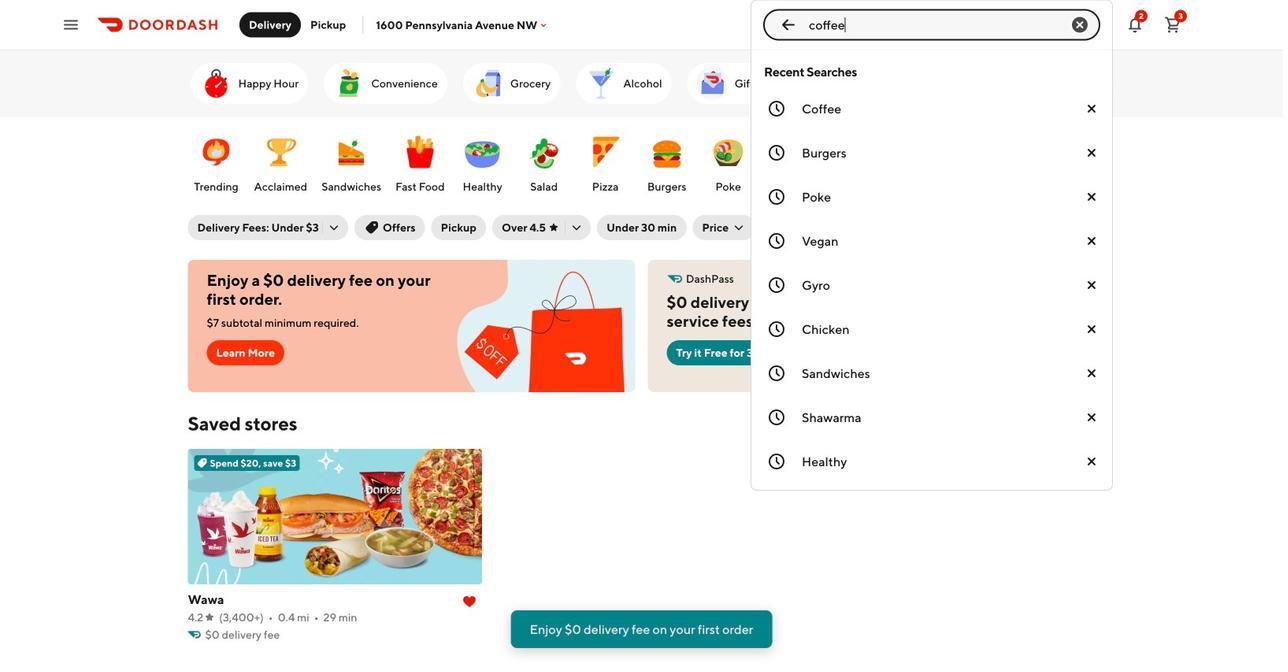 Task type: locate. For each thing, give the bounding box(es) containing it.
3 delete recent search result image from the top
[[1082, 320, 1101, 339]]

happy hour image
[[197, 65, 235, 102]]

list box
[[751, 50, 1113, 491]]

1 vertical spatial next button of carousel image
[[1087, 318, 1103, 334]]

next button of carousel image
[[1087, 154, 1103, 169], [1087, 318, 1103, 334], [1075, 416, 1090, 432]]

4 delete recent search result image from the top
[[1082, 364, 1101, 383]]

Store search: begin typing to search for stores available on DoorDash text field
[[809, 16, 1055, 33]]

clear search input image
[[1070, 15, 1089, 34]]

delete recent search result image
[[1082, 99, 1101, 118], [1082, 276, 1101, 295], [1082, 320, 1101, 339], [1082, 364, 1101, 383], [1082, 452, 1101, 471]]

3 delete recent search result image from the top
[[1082, 232, 1101, 250]]

grocery image
[[469, 65, 507, 102]]

1 items, open order cart image
[[1163, 15, 1182, 34]]

delete recent search result image
[[1082, 143, 1101, 162], [1082, 187, 1101, 206], [1082, 232, 1101, 250], [1082, 408, 1101, 427]]

alcohol image
[[582, 65, 620, 102]]



Task type: vqa. For each thing, say whether or not it's contained in the screenshot.
Next button of carousel icon to the bottom
yes



Task type: describe. For each thing, give the bounding box(es) containing it.
1 delete recent search result image from the top
[[1082, 143, 1101, 162]]

2 delete recent search result image from the top
[[1082, 276, 1101, 295]]

2 vertical spatial next button of carousel image
[[1075, 416, 1090, 432]]

1 delete recent search result image from the top
[[1082, 99, 1101, 118]]

notification bell image
[[1125, 15, 1144, 34]]

2 delete recent search result image from the top
[[1082, 187, 1101, 206]]

return from search image
[[779, 15, 798, 34]]

pets image
[[817, 65, 855, 102]]

convenience image
[[330, 65, 368, 102]]

gift cards image
[[694, 65, 731, 102]]

4 delete recent search result image from the top
[[1082, 408, 1101, 427]]

5 delete recent search result image from the top
[[1082, 452, 1101, 471]]

0 vertical spatial next button of carousel image
[[1087, 154, 1103, 169]]

open menu image
[[61, 15, 80, 34]]



